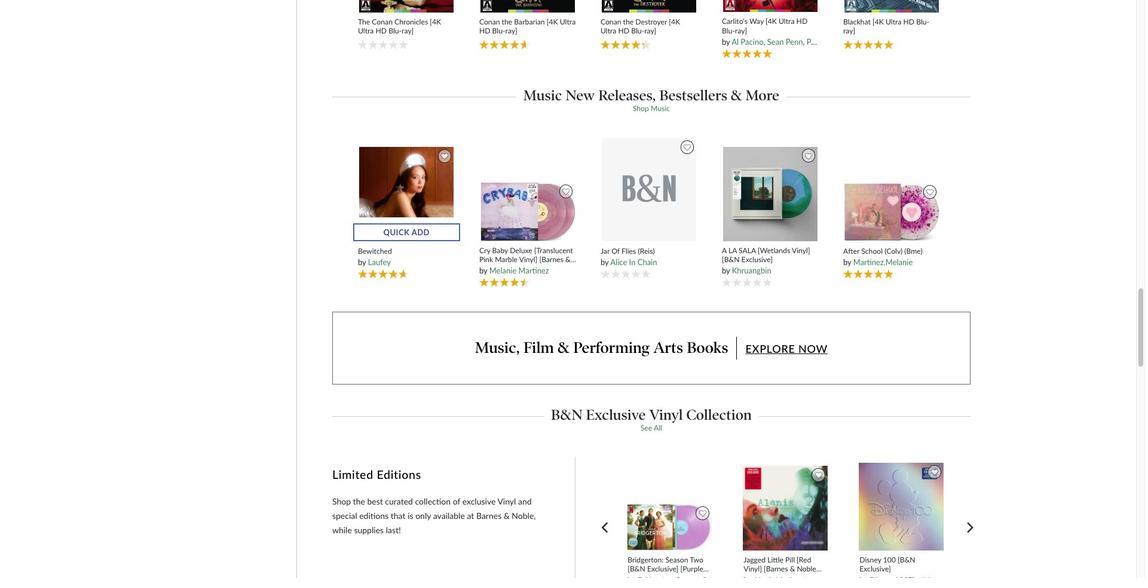 Task type: vqa. For each thing, say whether or not it's contained in the screenshot.
Johnnie to the left
no



Task type: locate. For each thing, give the bounding box(es) containing it.
ultra down blackhat [4k ultra hd blu-ray] image
[[886, 17, 902, 26]]

quick add button
[[353, 224, 460, 242]]

[4k inside the carlito's way [4k ultra hd blu-ray] by al pacino , sean penn , penelope ann miller ,
[[766, 17, 777, 26]]

noble inside cry baby deluxe [translucent pink marble vinyl] [barnes & noble exclusive]
[[480, 265, 499, 274]]

ultra up sean penn link
[[779, 17, 795, 26]]

1 horizontal spatial the
[[502, 17, 513, 26]]

blu- down carlito's
[[722, 26, 736, 35]]

the inside conan the destroyer [4k ultra hd blu-ray]
[[624, 17, 634, 26]]

hd for conan the destroyer [4k ultra hd blu-ray]
[[619, 27, 630, 35]]

ray] down 'chronicles'
[[402, 27, 414, 35]]

blu- inside conan the barbarian [4k ultra hd blu-ray]
[[493, 27, 506, 35]]

blu- down 'chronicles'
[[389, 27, 402, 35]]

quick add
[[384, 228, 430, 237]]

[4k right destroyer
[[669, 17, 681, 26]]

conan inside the conan chronicles [4k ultra hd blu-ray]
[[372, 17, 393, 26]]

penelope ann miller link
[[807, 37, 876, 47]]

noble,
[[512, 511, 536, 521]]

blu- inside the conan chronicles [4k ultra hd blu-ray]
[[389, 27, 402, 35]]

2 , from the left
[[803, 37, 805, 47]]

ultra inside the carlito's way [4k ultra hd blu-ray] by al pacino , sean penn , penelope ann miller ,
[[779, 17, 795, 26]]

jagged little pill [red vinyl] [barnes & noble exclusive] link
[[744, 556, 827, 579]]

2 horizontal spatial [b&n
[[898, 556, 916, 565]]

noble down [red
[[797, 565, 817, 574]]

editions
[[377, 468, 422, 482]]

vinyl]
[[792, 246, 811, 255], [519, 255, 538, 264], [744, 565, 762, 574], [628, 575, 646, 579]]

1 vertical spatial [barnes
[[764, 565, 789, 574]]

1 horizontal spatial shop
[[633, 104, 649, 113]]

by down pink
[[480, 266, 488, 276]]

hd down blackhat [4k ultra hd blu-ray] image
[[904, 17, 915, 26]]

2 horizontal spatial ,
[[876, 37, 878, 47]]

1 horizontal spatial ,
[[803, 37, 805, 47]]

1 horizontal spatial noble
[[797, 565, 817, 574]]

the
[[502, 17, 513, 26], [624, 17, 634, 26], [353, 497, 365, 507]]

exclusive
[[463, 497, 496, 507]]

0 horizontal spatial shop
[[332, 497, 351, 507]]

0 horizontal spatial [b&n
[[628, 565, 646, 574]]

ultra right barbarian
[[560, 17, 576, 26]]

vinyl left and
[[498, 497, 516, 507]]

carlito's
[[722, 17, 748, 26]]

[b&n down bridgerton:
[[628, 565, 646, 574]]

exclusive] down disney
[[860, 565, 891, 574]]

see all link
[[641, 424, 663, 433]]

ultra for conan the destroyer [4k ultra hd blu-ray]
[[601, 27, 617, 35]]

ray] down barbarian
[[506, 27, 518, 35]]

exclusive] down jagged
[[744, 575, 775, 579]]

& inside shop the best curated collection of exclusive vinyl and special editions that is only available at barnes & noble, while supplies last!
[[504, 511, 510, 521]]

2 horizontal spatial conan
[[601, 17, 622, 26]]

conan inside conan the destroyer [4k ultra hd blu-ray]
[[601, 17, 622, 26]]

& inside cry baby deluxe [translucent pink marble vinyl] [barnes & noble exclusive]
[[566, 255, 571, 264]]

exclusive] down marble
[[501, 265, 532, 274]]

alice
[[611, 258, 627, 267]]

& down [translucent
[[566, 255, 571, 264]]

of
[[453, 497, 461, 507]]

new
[[566, 87, 595, 104]]

[b&n right 100
[[898, 556, 916, 565]]

two
[[690, 556, 704, 565]]

shop
[[633, 104, 649, 113], [332, 497, 351, 507]]

add
[[412, 228, 430, 237]]

0 horizontal spatial noble
[[480, 265, 499, 274]]

exclusive] inside jagged little pill [red vinyl] [barnes & noble exclusive]
[[744, 575, 775, 579]]

explore now
[[746, 343, 828, 356]]

ultra for conan the barbarian [4k ultra hd blu-ray]
[[560, 17, 576, 26]]

the left barbarian
[[502, 17, 513, 26]]

& left noble,
[[504, 511, 510, 521]]

[4k for conan the barbarian [4k ultra hd blu-ray]
[[547, 17, 558, 26]]

vinyl inside b&n exclusive vinyl collection see all
[[650, 406, 683, 424]]

after
[[844, 247, 860, 256]]

the left best
[[353, 497, 365, 507]]

conan
[[372, 17, 393, 26], [480, 17, 500, 26], [601, 17, 622, 26]]

conan inside conan the barbarian [4k ultra hd blu-ray]
[[480, 17, 500, 26]]

[barnes down little
[[764, 565, 789, 574]]

[4k down blackhat [4k ultra hd blu-ray] image
[[873, 17, 884, 26]]

vinyl] inside cry baby deluxe [translucent pink marble vinyl] [barnes & noble exclusive]
[[519, 255, 538, 264]]

vinyl] right [wetlands
[[792, 246, 811, 255]]

bewitched image
[[359, 147, 455, 242]]

vinyl up all
[[650, 406, 683, 424]]

jagged
[[744, 556, 766, 565]]

blu- inside the carlito's way [4k ultra hd blu-ray] by al pacino , sean penn , penelope ann miller ,
[[722, 26, 736, 35]]

blu- down blackhat [4k ultra hd blu-ray] image
[[917, 17, 930, 26]]

ray] for conan the barbarian [4k ultra hd blu-ray]
[[506, 27, 518, 35]]

chain
[[638, 258, 658, 267]]

[4k right barbarian
[[547, 17, 558, 26]]

ray] inside conan the destroyer [4k ultra hd blu-ray]
[[645, 27, 657, 35]]

[4k right way
[[766, 17, 777, 26]]

conan left barbarian
[[480, 17, 500, 26]]

[4k inside conan the barbarian [4k ultra hd blu-ray]
[[547, 17, 558, 26]]

blu- for conan the destroyer [4k ultra hd blu-ray]
[[632, 27, 645, 35]]

conan the destroyer [4k ultra hd blu-ray] link
[[601, 17, 698, 36]]

hd down the conan chronicles [4k ultra hd blu-ray] image
[[376, 27, 387, 35]]

& left more
[[731, 87, 743, 104]]

1 vertical spatial noble
[[797, 565, 817, 574]]

disney 100 [b&n exclusive] image
[[859, 463, 945, 552]]

releases,
[[599, 87, 656, 104]]

shop down releases,
[[633, 104, 649, 113]]

0 horizontal spatial conan
[[372, 17, 393, 26]]

[b&n down la
[[722, 255, 740, 264]]

1 horizontal spatial conan
[[480, 17, 500, 26]]

ray] up ann at the top of page
[[844, 27, 856, 35]]

[barnes
[[540, 255, 564, 264], [764, 565, 789, 574]]

blu- down conan the barbarian [4k ultra hd blu-ray] image
[[493, 27, 506, 35]]

after school (colv) (bme) image
[[845, 183, 940, 242]]

pill
[[786, 556, 795, 565]]

ultra down the on the left of the page
[[358, 27, 374, 35]]

music down bestsellers
[[651, 104, 670, 113]]

the inside conan the barbarian [4k ultra hd blu-ray]
[[502, 17, 513, 26]]

best
[[367, 497, 383, 507]]

ray] inside conan the barbarian [4k ultra hd blu-ray]
[[506, 27, 518, 35]]

bridgerton: season two [b&n exclusive] [purple vinyl] image
[[627, 504, 713, 552]]

& down pill
[[790, 565, 796, 574]]

alice in chain link
[[611, 258, 658, 267]]

[4k inside the conan chronicles [4k ultra hd blu-ray]
[[430, 17, 441, 26]]

[4k inside conan the destroyer [4k ultra hd blu-ray]
[[669, 17, 681, 26]]

music left new
[[524, 87, 562, 104]]

2 conan from the left
[[480, 17, 500, 26]]

vinyl] down deluxe
[[519, 255, 538, 264]]

ray] down destroyer
[[645, 27, 657, 35]]

1 horizontal spatial vinyl
[[650, 406, 683, 424]]

ultra inside the conan chronicles [4k ultra hd blu-ray]
[[358, 27, 374, 35]]

,
[[764, 37, 766, 47], [803, 37, 805, 47], [876, 37, 878, 47]]

the left destroyer
[[624, 17, 634, 26]]

the for destroyer
[[624, 17, 634, 26]]

hd
[[797, 17, 808, 26], [904, 17, 915, 26], [376, 27, 387, 35], [480, 27, 491, 35], [619, 27, 630, 35]]

conan left destroyer
[[601, 17, 622, 26]]

hd down conan the barbarian [4k ultra hd blu-ray] image
[[480, 27, 491, 35]]

penelope
[[807, 37, 839, 47]]

exclusive] up khruangbin on the right of the page
[[742, 255, 773, 264]]

by
[[722, 37, 730, 47], [358, 258, 366, 267], [601, 258, 609, 267], [844, 258, 852, 267], [480, 266, 488, 276], [722, 266, 730, 276]]

[red
[[797, 556, 812, 565]]

see
[[641, 424, 653, 433]]

0 vertical spatial shop
[[633, 104, 649, 113]]

vinyl] down jagged
[[744, 565, 762, 574]]

marble
[[495, 255, 518, 264]]

0 vertical spatial vinyl
[[650, 406, 683, 424]]

at
[[467, 511, 474, 521]]

ultra down the conan the destroyer [4k ultra hd blu-ray] image
[[601, 27, 617, 35]]

vinyl] down bridgerton:
[[628, 575, 646, 579]]

after school (colv) (bme) by martinez,melanie
[[844, 247, 923, 267]]

a
[[722, 246, 727, 255]]

jar of flies (reis) link
[[601, 247, 698, 256]]

miller
[[857, 37, 876, 47]]

hd inside conan the destroyer [4k ultra hd blu-ray]
[[619, 27, 630, 35]]

3 , from the left
[[876, 37, 878, 47]]

0 horizontal spatial [barnes
[[540, 255, 564, 264]]

ray] for the conan chronicles [4k ultra hd blu-ray]
[[402, 27, 414, 35]]

blu- down destroyer
[[632, 27, 645, 35]]

by down a
[[722, 266, 730, 276]]

ultra inside conan the barbarian [4k ultra hd blu-ray]
[[560, 17, 576, 26]]

ultra inside conan the destroyer [4k ultra hd blu-ray]
[[601, 27, 617, 35]]

[b&n inside bridgerton: season two [b&n exclusive] [purple vinyl]
[[628, 565, 646, 574]]

ray] inside blackhat [4k ultra hd blu- ray]
[[844, 27, 856, 35]]

the conan chronicles [4k ultra hd blu-ray]
[[358, 17, 441, 35]]

more
[[746, 87, 780, 104]]

ray] inside the conan chronicles [4k ultra hd blu-ray]
[[402, 27, 414, 35]]

by down bewitched
[[358, 258, 366, 267]]

quick
[[384, 228, 410, 237]]

hd up penn
[[797, 17, 808, 26]]

by down jar
[[601, 258, 609, 267]]

vinyl
[[650, 406, 683, 424], [498, 497, 516, 507]]

hd for conan the barbarian [4k ultra hd blu-ray]
[[480, 27, 491, 35]]

0 vertical spatial noble
[[480, 265, 499, 274]]

1 horizontal spatial [barnes
[[764, 565, 789, 574]]

, left sean
[[764, 37, 766, 47]]

special
[[332, 511, 357, 521]]

exclusive] inside bridgerton: season two [b&n exclusive] [purple vinyl]
[[648, 565, 679, 574]]

disney 100 [b&n exclusive]
[[860, 556, 916, 574]]

noble inside jagged little pill [red vinyl] [barnes & noble exclusive]
[[797, 565, 817, 574]]

1 horizontal spatial [b&n
[[722, 255, 740, 264]]

conan right the on the left of the page
[[372, 17, 393, 26]]

& inside jagged little pill [red vinyl] [barnes & noble exclusive]
[[790, 565, 796, 574]]

by inside jar of flies (reis) by alice in chain
[[601, 258, 609, 267]]

by down after
[[844, 258, 852, 267]]

ultra
[[779, 17, 795, 26], [560, 17, 576, 26], [886, 17, 902, 26], [358, 27, 374, 35], [601, 27, 617, 35]]

only
[[416, 511, 431, 521]]

1 vertical spatial shop
[[332, 497, 351, 507]]

little
[[768, 556, 784, 565]]

hd down the conan the destroyer [4k ultra hd blu-ray] image
[[619, 27, 630, 35]]

arts
[[654, 339, 684, 358]]

supplies
[[354, 525, 384, 536]]

music
[[524, 87, 562, 104], [651, 104, 670, 113]]

noble down pink
[[480, 265, 499, 274]]

2 horizontal spatial the
[[624, 17, 634, 26]]

[purple
[[681, 565, 704, 574]]

[barnes down [translucent
[[540, 255, 564, 264]]

, down blackhat [4k ultra hd blu- ray]
[[876, 37, 878, 47]]

shop up special
[[332, 497, 351, 507]]

3 conan from the left
[[601, 17, 622, 26]]

exclusive] down season
[[648, 565, 679, 574]]

vinyl inside shop the best curated collection of exclusive vinyl and special editions that is only available at barnes & noble, while supplies last!
[[498, 497, 516, 507]]

khruangbin link
[[732, 266, 772, 276]]

by left al
[[722, 37, 730, 47]]

vinyl] inside a la sala [wetlands vinyl] [b&n exclusive] by khruangbin
[[792, 246, 811, 255]]

barbarian
[[514, 17, 545, 26]]

martinez,melanie link
[[854, 258, 913, 267]]

the inside shop the best curated collection of exclusive vinyl and special editions that is only available at barnes & noble, while supplies last!
[[353, 497, 365, 507]]

0 vertical spatial [barnes
[[540, 255, 564, 264]]

0 horizontal spatial the
[[353, 497, 365, 507]]

by inside bewitched by laufey
[[358, 258, 366, 267]]

laufey
[[368, 258, 391, 267]]

blu- inside conan the destroyer [4k ultra hd blu-ray]
[[632, 27, 645, 35]]

100
[[884, 556, 896, 565]]

0 horizontal spatial vinyl
[[498, 497, 516, 507]]

noble
[[480, 265, 499, 274], [797, 565, 817, 574]]

ray] down carlito's
[[735, 26, 747, 35]]

[4k right 'chronicles'
[[430, 17, 441, 26]]

jar of flies (reis) image
[[602, 138, 697, 242]]

music, film & performing arts books
[[475, 339, 729, 358]]

ray] for conan the destroyer [4k ultra hd blu-ray]
[[645, 27, 657, 35]]

hd inside the conan chronicles [4k ultra hd blu-ray]
[[376, 27, 387, 35]]

conan the destroyer [4k ultra hd blu-ray] image
[[602, 0, 697, 13]]

conan the barbarian [4k ultra hd blu-ray] link
[[480, 17, 577, 36]]

blackhat [4k ultra hd blu-ray] image
[[845, 0, 940, 13]]

1 vertical spatial vinyl
[[498, 497, 516, 507]]

bridgerton: season two [b&n exclusive] [purple vinyl] link
[[628, 556, 711, 579]]

baby
[[493, 246, 508, 255]]

by melanie martinez
[[480, 266, 549, 276]]

, left penelope
[[803, 37, 805, 47]]

vinyl] inside jagged little pill [red vinyl] [barnes & noble exclusive]
[[744, 565, 762, 574]]

blackhat
[[844, 17, 871, 26]]

bewitched by laufey
[[358, 247, 392, 267]]

0 horizontal spatial ,
[[764, 37, 766, 47]]

blu-
[[917, 17, 930, 26], [722, 26, 736, 35], [389, 27, 402, 35], [493, 27, 506, 35], [632, 27, 645, 35]]

1 conan from the left
[[372, 17, 393, 26]]

curated
[[385, 497, 413, 507]]

[b&n inside a la sala [wetlands vinyl] [b&n exclusive] by khruangbin
[[722, 255, 740, 264]]

conan for conan the destroyer [4k ultra hd blu-ray]
[[601, 17, 622, 26]]

hd inside conan the barbarian [4k ultra hd blu-ray]
[[480, 27, 491, 35]]



Task type: describe. For each thing, give the bounding box(es) containing it.
exclusive] inside disney 100 [b&n exclusive]
[[860, 565, 891, 574]]

the for barbarian
[[502, 17, 513, 26]]

a la sala [wetlands vinyl] [b&n exclusive] image
[[723, 146, 819, 242]]

[b&n inside disney 100 [b&n exclusive]
[[898, 556, 916, 565]]

shop the best curated collection of exclusive vinyl and special editions that is only available at barnes & noble, while supplies last!
[[332, 497, 536, 536]]

carlito's way [4k ultra hd blu-ray] by al pacino , sean penn , penelope ann miller ,
[[722, 17, 879, 47]]

shop music link
[[633, 104, 670, 113]]

exclusive
[[586, 406, 646, 424]]

chronicles
[[395, 17, 428, 26]]

jar
[[601, 247, 610, 256]]

(bme)
[[905, 247, 923, 256]]

sean
[[768, 37, 784, 47]]

and
[[518, 497, 532, 507]]

limited editions
[[332, 468, 422, 482]]

al
[[732, 37, 739, 47]]

[4k for the conan chronicles [4k ultra hd blu-ray]
[[430, 17, 441, 26]]

pink
[[480, 255, 493, 264]]

a la sala [wetlands vinyl] [b&n exclusive] link
[[722, 246, 820, 265]]

conan the destroyer [4k ultra hd blu-ray]
[[601, 17, 681, 35]]

the for best
[[353, 497, 365, 507]]

& inside music new releases, bestsellers & more shop music
[[731, 87, 743, 104]]

books
[[687, 339, 729, 358]]

that
[[391, 511, 406, 521]]

while
[[332, 525, 352, 536]]

(reis)
[[638, 247, 655, 256]]

performing
[[574, 339, 650, 358]]

conan the barbarian [4k ultra hd blu-ray]
[[480, 17, 576, 35]]

[4k inside blackhat [4k ultra hd blu- ray]
[[873, 17, 884, 26]]

exclusive] inside cry baby deluxe [translucent pink marble vinyl] [barnes & noble exclusive]
[[501, 265, 532, 274]]

shop inside music new releases, bestsellers & more shop music
[[633, 104, 649, 113]]

ray] inside the carlito's way [4k ultra hd blu-ray] by al pacino , sean penn , penelope ann miller ,
[[735, 26, 747, 35]]

blu- for the conan chronicles [4k ultra hd blu-ray]
[[389, 27, 402, 35]]

cry baby deluxe [translucent pink marble vinyl] [barnes & noble exclusive]
[[480, 246, 573, 274]]

melanie
[[490, 266, 517, 276]]

hd inside the carlito's way [4k ultra hd blu-ray] by al pacino , sean penn , penelope ann miller ,
[[797, 17, 808, 26]]

[translucent
[[534, 246, 573, 255]]

b&n exclusive vinyl collection see all
[[551, 406, 752, 433]]

by inside the carlito's way [4k ultra hd blu-ray] by al pacino , sean penn , penelope ann miller ,
[[722, 37, 730, 47]]

conan for conan the barbarian [4k ultra hd blu-ray]
[[480, 17, 500, 26]]

the
[[358, 17, 370, 26]]

sala
[[739, 246, 756, 255]]

season
[[666, 556, 689, 565]]

shop inside shop the best curated collection of exclusive vinyl and special editions that is only available at barnes & noble, while supplies last!
[[332, 497, 351, 507]]

[4k for conan the destroyer [4k ultra hd blu-ray]
[[669, 17, 681, 26]]

exclusive] inside a la sala [wetlands vinyl] [b&n exclusive] by khruangbin
[[742, 255, 773, 264]]

collection
[[415, 497, 451, 507]]

0 horizontal spatial music
[[524, 87, 562, 104]]

conan the barbarian [4k ultra hd blu-ray] image
[[480, 0, 576, 13]]

1 , from the left
[[764, 37, 766, 47]]

ultra inside blackhat [4k ultra hd blu- ray]
[[886, 17, 902, 26]]

flies
[[622, 247, 636, 256]]

of
[[612, 247, 620, 256]]

laufey link
[[368, 258, 391, 267]]

sean penn link
[[768, 37, 803, 47]]

jagged little pill [red vinyl] [barnes & noble exclusive]
[[744, 556, 817, 579]]

school
[[862, 247, 883, 256]]

[barnes inside cry baby deluxe [translucent pink marble vinyl] [barnes & noble exclusive]
[[540, 255, 564, 264]]

film
[[524, 339, 554, 358]]

bridgerton:
[[628, 556, 664, 565]]

carlito's way [4k ultra hd blu-ray] link
[[722, 17, 820, 35]]

collection
[[687, 406, 752, 424]]

[barnes inside jagged little pill [red vinyl] [barnes & noble exclusive]
[[764, 565, 789, 574]]

melanie martinez link
[[490, 266, 549, 276]]

blu- inside blackhat [4k ultra hd blu- ray]
[[917, 17, 930, 26]]

hd for the conan chronicles [4k ultra hd blu-ray]
[[376, 27, 387, 35]]

music new releases, bestsellers & more shop music
[[524, 87, 780, 113]]

hd inside blackhat [4k ultra hd blu- ray]
[[904, 17, 915, 26]]

blu- for conan the barbarian [4k ultra hd blu-ray]
[[493, 27, 506, 35]]

cry baby deluxe [translucent pink marble vinyl] [barnes & noble exclusive] link
[[480, 246, 577, 274]]

bridgerton: season two [b&n exclusive] [purple vinyl]
[[628, 556, 704, 579]]

by inside after school (colv) (bme) by martinez,melanie
[[844, 258, 852, 267]]

martinez
[[519, 266, 549, 276]]

now
[[799, 343, 828, 356]]

(colv)
[[885, 247, 903, 256]]

way
[[750, 17, 764, 26]]

& right film
[[558, 339, 570, 358]]

penn
[[786, 37, 803, 47]]

b&n
[[551, 406, 583, 424]]

jagged little pill [red vinyl] [barnes & noble exclusive] image
[[743, 466, 829, 552]]

martinez,melanie
[[854, 258, 913, 267]]

blackhat [4k ultra hd blu- ray] link
[[844, 17, 941, 36]]

cry baby deluxe [translucent pink marble vinyl] [barnes & noble exclusive] image
[[480, 182, 576, 242]]

bewitched
[[358, 247, 392, 256]]

music,
[[475, 339, 520, 358]]

disney 100 [b&n exclusive] link
[[860, 556, 943, 575]]

1 horizontal spatial music
[[651, 104, 670, 113]]

by inside a la sala [wetlands vinyl] [b&n exclusive] by khruangbin
[[722, 266, 730, 276]]

al pacino link
[[732, 37, 764, 47]]

pacino
[[741, 37, 764, 47]]

carlito's way [4k ultra hd blu-ray] image
[[723, 0, 819, 13]]

the conan chronicles [4k ultra hd blu-ray] image
[[359, 0, 455, 13]]

a la sala [wetlands vinyl] [b&n exclusive] by khruangbin
[[722, 246, 811, 276]]

barnes
[[477, 511, 502, 521]]

vinyl] inside bridgerton: season two [b&n exclusive] [purple vinyl]
[[628, 575, 646, 579]]

all
[[654, 424, 663, 433]]

bewitched link
[[358, 247, 455, 256]]

in
[[629, 258, 636, 267]]

after school (colv) (bme) link
[[844, 247, 941, 256]]

explore
[[746, 343, 796, 356]]

blackhat [4k ultra hd blu- ray]
[[844, 17, 930, 35]]

is
[[408, 511, 414, 521]]

ultra for the conan chronicles [4k ultra hd blu-ray]
[[358, 27, 374, 35]]

deluxe
[[510, 246, 533, 255]]

la
[[729, 246, 737, 255]]

jar of flies (reis) by alice in chain
[[601, 247, 658, 267]]

[wetlands
[[758, 246, 791, 255]]



